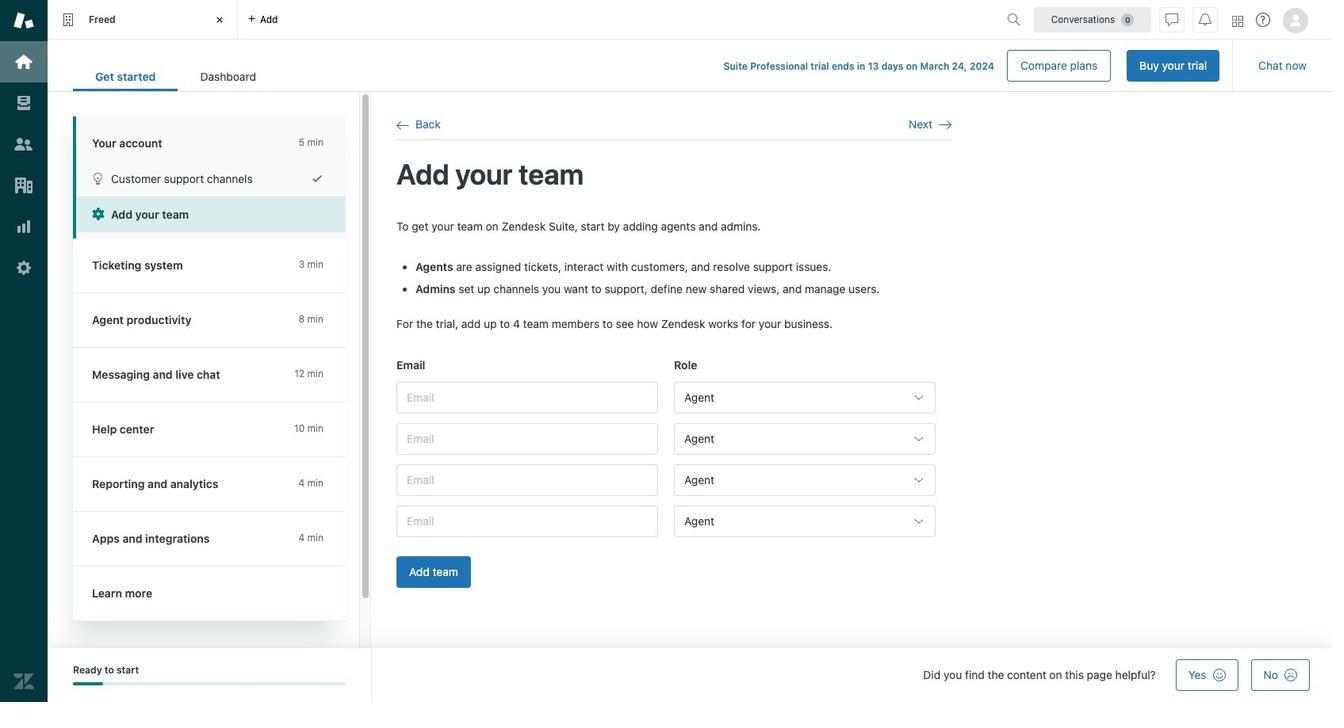 Task type: locate. For each thing, give the bounding box(es) containing it.
3 email field from the top
[[397, 465, 658, 497]]

March 24, 2024 text field
[[921, 60, 995, 72]]

button displays agent's chat status as invisible. image
[[1166, 13, 1179, 26]]

get help image
[[1257, 13, 1271, 27]]

main element
[[0, 0, 48, 703]]

customers image
[[13, 134, 34, 155]]

zendesk products image
[[1233, 15, 1244, 27]]

organizations image
[[13, 175, 34, 196]]

tab
[[48, 0, 238, 40], [178, 62, 278, 91]]

footer
[[48, 649, 1333, 703]]

1 email field from the top
[[397, 383, 658, 414]]

content-title region
[[397, 157, 952, 193]]

heading
[[73, 117, 346, 161]]

region
[[397, 219, 952, 608]]

zendesk support image
[[13, 10, 34, 31]]

Email field
[[397, 383, 658, 414], [397, 424, 658, 456], [397, 465, 658, 497], [397, 506, 658, 538]]

get started image
[[13, 52, 34, 72]]

reporting image
[[13, 217, 34, 237]]

1 vertical spatial tab
[[178, 62, 278, 91]]

tab list
[[73, 62, 278, 91]]

close image
[[212, 12, 228, 28]]



Task type: vqa. For each thing, say whether or not it's contained in the screenshot.
first menu item from the bottom of the menu within Tabs tab list
no



Task type: describe. For each thing, give the bounding box(es) containing it.
tabs tab list
[[48, 0, 1001, 40]]

progress-bar progress bar
[[73, 683, 346, 687]]

progress bar image
[[73, 683, 103, 687]]

notifications image
[[1199, 13, 1212, 26]]

4 email field from the top
[[397, 506, 658, 538]]

views image
[[13, 93, 34, 113]]

0 vertical spatial tab
[[48, 0, 238, 40]]

zendesk image
[[13, 672, 34, 693]]

2 email field from the top
[[397, 424, 658, 456]]

admin image
[[13, 258, 34, 278]]



